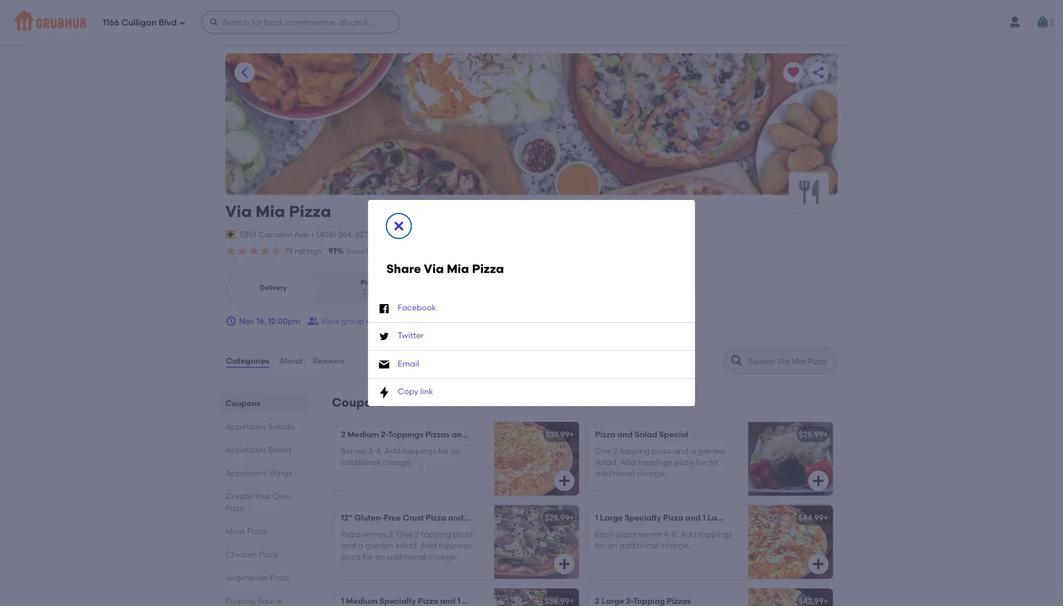 Task type: locate. For each thing, give the bounding box(es) containing it.
pizza
[[289, 202, 331, 221], [472, 262, 504, 276], [595, 430, 616, 440], [225, 504, 245, 513], [426, 514, 446, 523], [663, 514, 684, 523], [791, 514, 812, 523], [247, 527, 267, 537], [341, 530, 361, 539], [259, 550, 278, 560], [270, 573, 289, 583], [418, 597, 438, 607], [555, 597, 575, 607]]

0 horizontal spatial salad.
[[395, 541, 419, 551]]

79
[[284, 246, 293, 256]]

copy
[[398, 387, 419, 397]]

toppings
[[403, 446, 437, 456], [638, 458, 672, 467], [699, 530, 733, 539], [439, 541, 473, 551]]

salad. down pizza and salad special at the right of the page
[[595, 458, 618, 467]]

svg image up order
[[377, 302, 391, 316]]

serves left 4-
[[638, 530, 662, 539]]

1 vertical spatial salad.
[[395, 541, 419, 551]]

0 vertical spatial via
[[225, 202, 252, 221]]

5251
[[240, 230, 256, 239]]

salad. down the crust
[[395, 541, 419, 551]]

appetizers inside tab
[[225, 445, 266, 455]]

2 large 2-topping pizzas
[[595, 597, 691, 607]]

an
[[451, 446, 461, 456], [708, 458, 718, 467], [608, 541, 618, 551], [375, 553, 385, 562]]

appetizers wings tab
[[225, 467, 305, 479]]

0 vertical spatial mia
[[256, 202, 285, 221]]

topping down pizza and salad special at the right of the page
[[620, 446, 650, 456]]

charge. down 12" gluten-free crust pizza and salad special
[[428, 553, 458, 562]]

add inside one 2 topping pizza and a garden salad. add toppings pizza for an additional charge.
[[620, 458, 636, 467]]

0 horizontal spatial coupons
[[225, 399, 260, 408]]

appetizers up appetizers bread
[[225, 422, 266, 432]]

3 appetizers from the top
[[225, 468, 266, 478]]

2 inside pizza serves 2. one 2 topping pizza and a garden salad. add toppings pizza for an additional charge.
[[415, 530, 419, 539]]

one left liter
[[469, 430, 485, 440]]

1 horizontal spatial via
[[424, 262, 444, 276]]

medium for 1
[[346, 597, 378, 607]]

0 vertical spatial topping
[[620, 446, 650, 456]]

pizzas
[[426, 430, 450, 440], [667, 597, 691, 607]]

1 vertical spatial a
[[358, 541, 364, 551]]

2-
[[381, 430, 388, 440], [626, 597, 633, 607]]

toppings inside one 2 topping pizza and a garden salad. add toppings pizza for an additional charge.
[[638, 458, 672, 467]]

pizza inside pizza serves 2. one 2 topping pizza and a garden salad. add toppings pizza for an additional charge.
[[341, 530, 361, 539]]

create
[[225, 492, 252, 501]]

ave
[[294, 230, 308, 239]]

an down gluten-
[[375, 553, 385, 562]]

1 horizontal spatial 2-
[[626, 597, 633, 607]]

salad.
[[595, 458, 618, 467], [395, 541, 419, 551]]

coupons up serves
[[332, 396, 385, 410]]

0 horizontal spatial a
[[358, 541, 364, 551]]

for inside one 2 topping pizza and a garden salad. add toppings pizza for an additional charge.
[[696, 458, 706, 467]]

serves
[[362, 530, 386, 539], [638, 530, 662, 539]]

toppings down pizza and salad special at the right of the page
[[638, 458, 672, 467]]

add inside each pizza serves 4-8. add toppings for an additional charge.
[[681, 530, 697, 539]]

for inside serves 3-4. add toppings for an additional charge.
[[438, 446, 449, 456]]

svg image down order
[[377, 330, 391, 344]]

one down pizza and salad special at the right of the page
[[595, 446, 612, 456]]

via
[[225, 202, 252, 221], [424, 262, 444, 276]]

1 vertical spatial garden
[[365, 541, 394, 551]]

1 horizontal spatial garden
[[698, 446, 726, 456]]

chicken
[[225, 550, 257, 560]]

1 vertical spatial topping
[[421, 530, 452, 539]]

5251 camden ave
[[240, 230, 308, 239]]

add right 4. at the left bottom
[[385, 446, 401, 456]]

for down gluten-
[[363, 553, 373, 562]]

for down the each
[[595, 541, 606, 551]]

1 horizontal spatial $25.99 +
[[799, 430, 829, 440]]

toppings down toppings
[[403, 446, 437, 456]]

2- for toppings
[[381, 430, 388, 440]]

0 horizontal spatial single
[[496, 597, 520, 607]]

coupons up appetizers salads on the bottom left
[[225, 399, 260, 408]]

add right 8.
[[681, 530, 697, 539]]

appetizers salads
[[225, 422, 294, 432]]

0 vertical spatial pizzas
[[426, 430, 450, 440]]

$44.99
[[799, 514, 824, 523]]

add down 12" gluten-free crust pizza and salad special
[[421, 541, 437, 551]]

order
[[366, 317, 387, 326]]

appetizers
[[225, 422, 266, 432], [225, 445, 266, 455], [225, 468, 266, 478]]

1
[[595, 514, 598, 523], [703, 514, 706, 523], [341, 597, 344, 607], [457, 597, 461, 607]]

2 serves from the left
[[638, 530, 662, 539]]

mia right share
[[447, 262, 469, 276]]

pizzas for toppings
[[426, 430, 450, 440]]

one 2 topping pizza and a garden salad. add toppings pizza for an additional charge.
[[595, 446, 726, 479]]

toppings inside serves 3-4. add toppings for an additional charge.
[[403, 446, 437, 456]]

appetizers up appetizers wings
[[225, 445, 266, 455]]

pizza inside create your own pizza
[[225, 504, 245, 513]]

1 horizontal spatial one
[[469, 430, 485, 440]]

charge.
[[382, 458, 412, 467], [637, 469, 666, 479], [661, 541, 690, 551], [428, 553, 458, 562]]

$39.99
[[546, 430, 570, 440]]

and
[[452, 430, 467, 440], [617, 430, 633, 440], [673, 446, 689, 456], [448, 514, 464, 523], [685, 514, 701, 523], [341, 541, 356, 551], [440, 597, 456, 607]]

0 horizontal spatial $25.99
[[545, 514, 570, 523]]

0 vertical spatial appetizers
[[225, 422, 266, 432]]

mia
[[256, 202, 285, 221], [447, 262, 469, 276]]

0 horizontal spatial pizzas
[[426, 430, 450, 440]]

appetizers up create
[[225, 468, 266, 478]]

charge. down pizza and salad special at the right of the page
[[637, 469, 666, 479]]

an inside serves 3-4. add toppings for an additional charge.
[[451, 446, 461, 456]]

large
[[600, 514, 623, 523], [708, 514, 730, 523], [602, 597, 624, 607]]

0 horizontal spatial $25.99 +
[[545, 514, 574, 523]]

charge. down 4. at the left bottom
[[382, 458, 412, 467]]

appetizers inside tab
[[225, 468, 266, 478]]

1 vertical spatial special
[[490, 514, 519, 523]]

via up subscription pass image
[[225, 202, 252, 221]]

dipping sauce tab
[[225, 596, 305, 607]]

copy link
[[398, 387, 433, 397]]

topping
[[758, 514, 790, 523], [521, 597, 553, 607], [633, 597, 665, 607]]

1 appetizers from the top
[[225, 422, 266, 432]]

2 horizontal spatial one
[[595, 446, 612, 456]]

toppings down 1 large specialty pizza and 1 large single topping pizza
[[699, 530, 733, 539]]

1 horizontal spatial specialty
[[625, 514, 661, 523]]

create your own pizza
[[225, 492, 291, 513]]

0 vertical spatial a
[[691, 446, 696, 456]]

1 vertical spatial 2-
[[626, 597, 633, 607]]

1 serves from the left
[[362, 530, 386, 539]]

1 large specialty pizza and 1 large single topping pizza image
[[748, 506, 833, 580]]

2 vertical spatial appetizers
[[225, 468, 266, 478]]

twitter
[[398, 331, 424, 341]]

1 horizontal spatial salad.
[[595, 458, 618, 467]]

2 vertical spatial one
[[397, 530, 413, 539]]

svg image inside nov 16, 12:00pm button
[[225, 316, 237, 327]]

medium
[[348, 430, 379, 440], [346, 597, 378, 607], [462, 597, 494, 607]]

serves down gluten-
[[362, 530, 386, 539]]

appetizers for appetizers wings
[[225, 468, 266, 478]]

1 vertical spatial mia
[[447, 262, 469, 276]]

a
[[691, 446, 696, 456], [358, 541, 364, 551]]

via right share
[[424, 262, 444, 276]]

svg image
[[1036, 15, 1050, 29], [210, 18, 219, 27], [179, 20, 186, 26], [377, 358, 391, 372], [377, 386, 391, 400], [812, 558, 825, 572]]

topping
[[620, 446, 650, 456], [421, 530, 452, 539]]

0 horizontal spatial one
[[397, 530, 413, 539]]

an inside pizza serves 2. one 2 topping pizza and a garden salad. add toppings pizza for an additional charge.
[[375, 553, 385, 562]]

appetizers inside "tab"
[[225, 422, 266, 432]]

an down 2 medium 2-toppings pizzas and one 2 liter soda
[[451, 446, 461, 456]]

1 vertical spatial $25.99 +
[[545, 514, 574, 523]]

sauce
[[258, 597, 282, 606]]

additional inside serves 3-4. add toppings for an additional charge.
[[341, 458, 381, 467]]

toppings down 12" gluten-free crust pizza and salad special
[[439, 541, 473, 551]]

1 vertical spatial salad
[[465, 514, 488, 523]]

1 horizontal spatial special
[[659, 430, 688, 440]]

good
[[346, 248, 364, 256]]

+ for 12" gluten-free crust pizza and salad special
[[570, 514, 574, 523]]

main navigation navigation
[[0, 0, 1063, 44]]

1 vertical spatial single
[[496, 597, 520, 607]]

1 horizontal spatial salad
[[635, 430, 657, 440]]

add down pizza and salad special at the right of the page
[[620, 458, 636, 467]]

1 vertical spatial appetizers
[[225, 445, 266, 455]]

add inside pizza serves 2. one 2 topping pizza and a garden salad. add toppings pizza for an additional charge.
[[421, 541, 437, 551]]

one right 2.
[[397, 530, 413, 539]]

2 appetizers from the top
[[225, 445, 266, 455]]

salad
[[635, 430, 657, 440], [465, 514, 488, 523]]

charge. inside each pizza serves 4-8. add toppings for an additional charge.
[[661, 541, 690, 551]]

1 vertical spatial $25.99
[[545, 514, 570, 523]]

for up 1 large specialty pizza and 1 large single topping pizza
[[696, 458, 706, 467]]

reviews button
[[312, 341, 345, 382]]

an inside each pizza serves 4-8. add toppings for an additional charge.
[[608, 541, 618, 551]]

star icon image
[[225, 246, 237, 257], [237, 246, 248, 257], [248, 246, 259, 257], [259, 246, 271, 257], [271, 246, 282, 257], [271, 246, 282, 257]]

0 vertical spatial $25.99 +
[[799, 430, 829, 440]]

$25.99 +
[[799, 430, 829, 440], [545, 514, 574, 523]]

additional inside one 2 topping pizza and a garden salad. add toppings pizza for an additional charge.
[[595, 469, 635, 479]]

additional down serves
[[341, 458, 381, 467]]

+
[[570, 430, 574, 440], [824, 430, 829, 440], [570, 514, 574, 523], [824, 514, 829, 523], [570, 597, 574, 607], [824, 597, 829, 607]]

charge. inside serves 3-4. add toppings for an additional charge.
[[382, 458, 412, 467]]

1 vertical spatial via
[[424, 262, 444, 276]]

create your own pizza tab
[[225, 491, 305, 514]]

pizzas for topping
[[667, 597, 691, 607]]

0 horizontal spatial topping
[[421, 530, 452, 539]]

one inside pizza serves 2. one 2 topping pizza and a garden salad. add toppings pizza for an additional charge.
[[397, 530, 413, 539]]

0 vertical spatial garden
[[698, 446, 726, 456]]

1166
[[103, 18, 119, 28]]

0 horizontal spatial salad
[[465, 514, 488, 523]]

2 horizontal spatial topping
[[758, 514, 790, 523]]

8.
[[672, 530, 679, 539]]

0 horizontal spatial garden
[[365, 541, 394, 551]]

12:00pm
[[268, 317, 301, 326]]

additional up 2 large 2-topping pizzas
[[620, 541, 659, 551]]

$38.99
[[545, 597, 570, 607]]

camden
[[258, 230, 292, 239]]

option group
[[225, 274, 420, 302]]

0 horizontal spatial serves
[[362, 530, 386, 539]]

an up 1 large specialty pizza and 1 large single topping pizza
[[708, 458, 718, 467]]

0 vertical spatial 2-
[[381, 430, 388, 440]]

salad. inside pizza serves 2. one 2 topping pizza and a garden salad. add toppings pizza for an additional charge.
[[395, 541, 419, 551]]

food
[[366, 248, 381, 256]]

0 vertical spatial one
[[469, 430, 485, 440]]

vegetarian
[[225, 573, 268, 583]]

2.
[[388, 530, 395, 539]]

1 horizontal spatial topping
[[620, 446, 650, 456]]

add inside serves 3-4. add toppings for an additional charge.
[[385, 446, 401, 456]]

0 horizontal spatial specialty
[[380, 597, 416, 607]]

1 horizontal spatial $25.99
[[799, 430, 824, 440]]

topping inside one 2 topping pizza and a garden salad. add toppings pizza for an additional charge.
[[620, 446, 650, 456]]

additional down pizza and salad special at the right of the page
[[595, 469, 635, 479]]

for down 2 medium 2-toppings pizzas and one 2 liter soda
[[438, 446, 449, 456]]

0 vertical spatial salad.
[[595, 458, 618, 467]]

people icon image
[[308, 316, 319, 327]]

2 inside button
[[1050, 17, 1054, 27]]

(408)
[[317, 230, 336, 239]]

chicken pizza tab
[[225, 549, 305, 561]]

coupons inside 'tab'
[[225, 399, 260, 408]]

salad. inside one 2 topping pizza and a garden salad. add toppings pizza for an additional charge.
[[595, 458, 618, 467]]

1 horizontal spatial topping
[[633, 597, 665, 607]]

0 vertical spatial specialty
[[625, 514, 661, 523]]

an down the each
[[608, 541, 618, 551]]

caret left icon image
[[238, 66, 252, 79]]

specialty up each pizza serves 4-8. add toppings for an additional charge.
[[625, 514, 661, 523]]

1 vertical spatial specialty
[[380, 597, 416, 607]]

ratings
[[295, 246, 322, 256]]

appetizers for appetizers salads
[[225, 422, 266, 432]]

specialty down pizza serves 2. one 2 topping pizza and a garden salad. add toppings pizza for an additional charge.
[[380, 597, 416, 607]]

1 horizontal spatial serves
[[638, 530, 662, 539]]

special
[[659, 430, 688, 440], [490, 514, 519, 523]]

0 vertical spatial special
[[659, 430, 688, 440]]

charge. inside pizza serves 2. one 2 topping pizza and a garden salad. add toppings pizza for an additional charge.
[[428, 553, 458, 562]]

pizza
[[652, 446, 672, 456], [674, 458, 694, 467], [453, 530, 473, 539], [617, 530, 636, 539], [341, 553, 361, 562]]

1 horizontal spatial a
[[691, 446, 696, 456]]

serves 3-4. add toppings for an additional charge.
[[341, 446, 461, 467]]

mia up 5251 camden ave
[[256, 202, 285, 221]]

0 horizontal spatial 2-
[[381, 430, 388, 440]]

1 vertical spatial one
[[595, 446, 612, 456]]

for inside each pizza serves 4-8. add toppings for an additional charge.
[[595, 541, 606, 551]]

$25.99 for one 2 topping pizza and a garden salad. add toppings pizza for an additional charge.
[[799, 430, 824, 440]]

gluten-
[[355, 514, 384, 523]]

specialty
[[625, 514, 661, 523], [380, 597, 416, 607]]

coupons tab
[[225, 398, 305, 410]]

dipping
[[225, 597, 256, 606]]

1 horizontal spatial mia
[[447, 262, 469, 276]]

0 vertical spatial $25.99
[[799, 430, 824, 440]]

0 vertical spatial salad
[[635, 430, 657, 440]]

salads
[[268, 422, 294, 432]]

$25.99
[[799, 430, 824, 440], [545, 514, 570, 523]]

svg image left nov
[[225, 316, 237, 327]]

1 horizontal spatial pizzas
[[667, 597, 691, 607]]

0 vertical spatial single
[[732, 514, 756, 523]]

topping down 12" gluten-free crust pizza and salad special
[[421, 530, 452, 539]]

svg image
[[392, 219, 406, 233], [377, 302, 391, 316], [225, 316, 237, 327], [377, 330, 391, 344], [558, 475, 571, 488], [812, 475, 825, 488], [558, 558, 571, 572]]

0 horizontal spatial topping
[[521, 597, 553, 607]]

1 vertical spatial pizzas
[[667, 597, 691, 607]]

1 horizontal spatial single
[[732, 514, 756, 523]]

saved restaurant button
[[783, 62, 804, 83]]

via mia pizza
[[225, 202, 331, 221]]

additional down 2.
[[387, 553, 426, 562]]

charge. down 8.
[[661, 541, 690, 551]]

2 inside one 2 topping pizza and a garden salad. add toppings pizza for an additional charge.
[[613, 446, 618, 456]]



Task type: describe. For each thing, give the bounding box(es) containing it.
your
[[254, 492, 271, 501]]

link
[[420, 387, 433, 397]]

1166 culligan blvd
[[103, 18, 177, 28]]

reviews
[[313, 356, 344, 366]]

4.
[[376, 446, 383, 456]]

2.4
[[362, 288, 372, 297]]

toppings
[[388, 430, 424, 440]]

toppings inside pizza serves 2. one 2 topping pizza and a garden salad. add toppings pizza for an additional charge.
[[439, 541, 473, 551]]

topping for 1 medium specialty pizza and 1 medium single topping pizza
[[521, 597, 553, 607]]

dipping sauce
[[225, 597, 282, 606]]

mi
[[374, 288, 382, 297]]

view group order
[[321, 317, 387, 326]]

chicken pizza
[[225, 550, 278, 560]]

2- for topping
[[626, 597, 633, 607]]

16,
[[256, 317, 266, 326]]

appetizers for appetizers bread
[[225, 445, 266, 455]]

categories button
[[225, 341, 270, 382]]

0 horizontal spatial mia
[[256, 202, 285, 221]]

3278
[[355, 230, 373, 239]]

and inside pizza serves 2. one 2 topping pizza and a garden salad. add toppings pizza for an additional charge.
[[341, 541, 356, 551]]

0 horizontal spatial special
[[490, 514, 519, 523]]

91
[[328, 246, 336, 256]]

option group containing pickup
[[225, 274, 420, 302]]

via mia pizza logo image
[[789, 172, 829, 212]]

pizza and salad special
[[595, 430, 688, 440]]

1 medium specialty pizza and 1 medium single topping pizza image
[[494, 589, 579, 607]]

large for 2 large 2-topping pizzas
[[602, 597, 624, 607]]

4-
[[664, 530, 672, 539]]

charge. inside one 2 topping pizza and a garden salad. add toppings pizza for an additional charge.
[[637, 469, 666, 479]]

12" gluten-free crust pizza and salad special image
[[494, 506, 579, 580]]

+ for 2 medium 2-toppings pizzas and one 2 liter soda
[[570, 430, 574, 440]]

search icon image
[[730, 355, 744, 368]]

liter
[[493, 430, 511, 440]]

79 ratings
[[284, 246, 322, 256]]

topping for 1 large specialty pizza and 1 large single topping pizza
[[758, 514, 790, 523]]

specialty for medium
[[380, 597, 416, 607]]

serves
[[341, 446, 366, 456]]

vegetarian pizza tab
[[225, 572, 305, 584]]

svg image up the $44.99 +
[[812, 475, 825, 488]]

12" gluten-free crust pizza and salad special
[[341, 514, 519, 523]]

additional inside pizza serves 2. one 2 topping pizza and a garden salad. add toppings pizza for an additional charge.
[[387, 553, 426, 562]]

5251 camden ave button
[[239, 228, 309, 241]]

a inside one 2 topping pizza and a garden salad. add toppings pizza for an additional charge.
[[691, 446, 696, 456]]

saved restaurant image
[[787, 66, 801, 79]]

$42.99
[[799, 597, 824, 607]]

share icon image
[[812, 66, 825, 79]]

nov 16, 12:00pm
[[239, 317, 301, 326]]

categories
[[226, 356, 269, 366]]

+ for pizza and salad special
[[824, 430, 829, 440]]

medium for 2
[[348, 430, 379, 440]]

about button
[[279, 341, 304, 382]]

each
[[595, 530, 615, 539]]

12"
[[341, 514, 353, 523]]

meat pizza tab
[[225, 526, 305, 538]]

svg image inside 2 button
[[1036, 15, 1050, 29]]

culligan
[[121, 18, 157, 28]]

appetizers bread
[[225, 445, 291, 455]]

pizza and salad special image
[[748, 423, 833, 496]]

appetizers salads tab
[[225, 421, 305, 433]]

own
[[273, 492, 291, 501]]

soda
[[513, 430, 533, 440]]

large for 1 large specialty pizza and 1 large single topping pizza
[[600, 514, 623, 523]]

facebook
[[398, 303, 436, 313]]

free
[[384, 514, 401, 523]]

share via mia pizza
[[386, 262, 504, 276]]

for inside pizza serves 2. one 2 topping pizza and a garden salad. add toppings pizza for an additional charge.
[[363, 553, 373, 562]]

1 large specialty pizza and 1 large single topping pizza
[[595, 514, 812, 523]]

• (408) 264-3278
[[311, 230, 373, 239]]

2 medium 2-toppings pizzas and one 2 liter soda
[[341, 430, 533, 440]]

and inside one 2 topping pizza and a garden salad. add toppings pizza for an additional charge.
[[673, 446, 689, 456]]

appetizers bread tab
[[225, 444, 305, 456]]

$25.99 + for pizza
[[545, 514, 574, 523]]

garden inside one 2 topping pizza and a garden salad. add toppings pizza for an additional charge.
[[698, 446, 726, 456]]

pickup
[[361, 279, 384, 287]]

pizza inside 'tab'
[[270, 573, 289, 583]]

an inside one 2 topping pizza and a garden salad. add toppings pizza for an additional charge.
[[708, 458, 718, 467]]

serves inside pizza serves 2. one 2 topping pizza and a garden salad. add toppings pizza for an additional charge.
[[362, 530, 386, 539]]

view
[[321, 317, 339, 326]]

meat pizza
[[225, 527, 267, 537]]

a inside pizza serves 2. one 2 topping pizza and a garden salad. add toppings pizza for an additional charge.
[[358, 541, 364, 551]]

(408) 264-3278 button
[[317, 229, 373, 240]]

meat
[[225, 527, 245, 537]]

view group order button
[[308, 311, 387, 332]]

svg image up $38.99 +
[[558, 558, 571, 572]]

$42.99 +
[[799, 597, 829, 607]]

2 medium 2-toppings pizzas and one 2 liter soda image
[[494, 423, 579, 496]]

$25.99 + for garden
[[799, 430, 829, 440]]

delivery
[[260, 284, 287, 292]]

3-
[[368, 446, 376, 456]]

Search Via Mia Pizza search field
[[747, 356, 834, 367]]

2 button
[[1036, 12, 1054, 32]]

svg image down the $39.99 +
[[558, 475, 571, 488]]

one inside one 2 topping pizza and a garden salad. add toppings pizza for an additional charge.
[[595, 446, 612, 456]]

additional inside each pizza serves 4-8. add toppings for an additional charge.
[[620, 541, 659, 551]]

$44.99 +
[[799, 514, 829, 523]]

pizza inside each pizza serves 4-8. add toppings for an additional charge.
[[617, 530, 636, 539]]

about
[[279, 356, 303, 366]]

pickup 2.4 mi
[[361, 279, 384, 297]]

$39.99 +
[[546, 430, 574, 440]]

serves inside each pizza serves 4-8. add toppings for an additional charge.
[[638, 530, 662, 539]]

0 horizontal spatial via
[[225, 202, 252, 221]]

1 horizontal spatial coupons
[[332, 396, 385, 410]]

nov
[[239, 317, 255, 326]]

group
[[341, 317, 364, 326]]

nov 16, 12:00pm button
[[225, 311, 301, 332]]

single for medium
[[496, 597, 520, 607]]

specialty for large
[[625, 514, 661, 523]]

appetizers wings
[[225, 468, 292, 478]]

each pizza serves 4-8. add toppings for an additional charge.
[[595, 530, 733, 551]]

bread
[[268, 445, 291, 455]]

garden inside pizza serves 2. one 2 topping pizza and a garden salad. add toppings pizza for an additional charge.
[[365, 541, 394, 551]]

pizza serves 2. one 2 topping pizza and a garden salad. add toppings pizza for an additional charge.
[[341, 530, 473, 562]]

toppings inside each pizza serves 4-8. add toppings for an additional charge.
[[699, 530, 733, 539]]

+ for 1 large specialty pizza and 1 large single topping pizza
[[824, 514, 829, 523]]

$38.99 +
[[545, 597, 574, 607]]

wings
[[268, 468, 292, 478]]

single for large
[[732, 514, 756, 523]]

svg image right 3278
[[392, 219, 406, 233]]

crust
[[403, 514, 424, 523]]

subscription pass image
[[225, 230, 237, 239]]

264-
[[338, 230, 355, 239]]

$25.99 for pizza serves 2. one 2 topping pizza and a garden salad. add toppings pizza for an additional charge.
[[545, 514, 570, 523]]

•
[[311, 230, 314, 239]]

blvd
[[159, 18, 177, 28]]

email
[[398, 359, 419, 369]]

share
[[386, 262, 421, 276]]

2 large 2-topping pizzas image
[[748, 589, 833, 607]]

good food
[[346, 248, 381, 256]]

topping inside pizza serves 2. one 2 topping pizza and a garden salad. add toppings pizza for an additional charge.
[[421, 530, 452, 539]]

vegetarian pizza
[[225, 573, 289, 583]]

1 medium specialty pizza and 1 medium single topping pizza
[[341, 597, 575, 607]]



Task type: vqa. For each thing, say whether or not it's contained in the screenshot.
Vegetarian Pizza
yes



